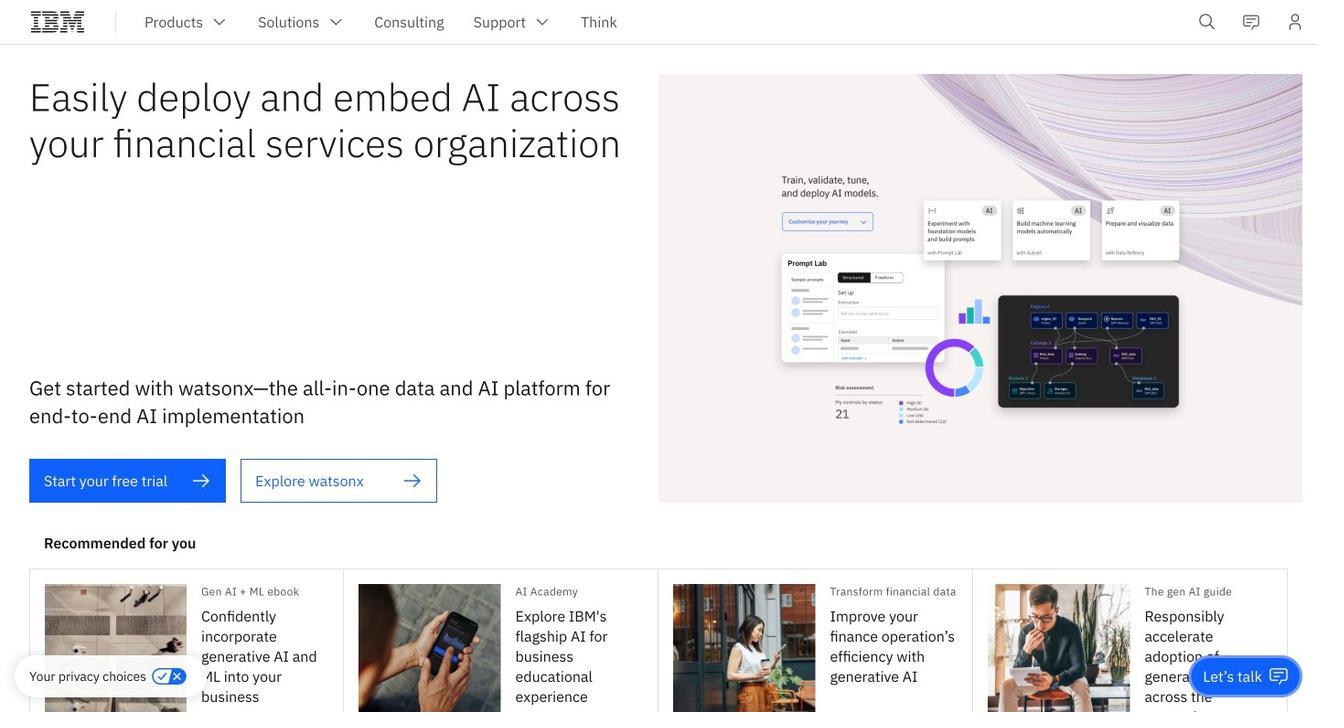 Task type: describe. For each thing, give the bounding box(es) containing it.
let's talk element
[[1203, 667, 1263, 687]]

your privacy choices element
[[29, 667, 146, 687]]



Task type: vqa. For each thing, say whether or not it's contained in the screenshot.
Contact Us region
no



